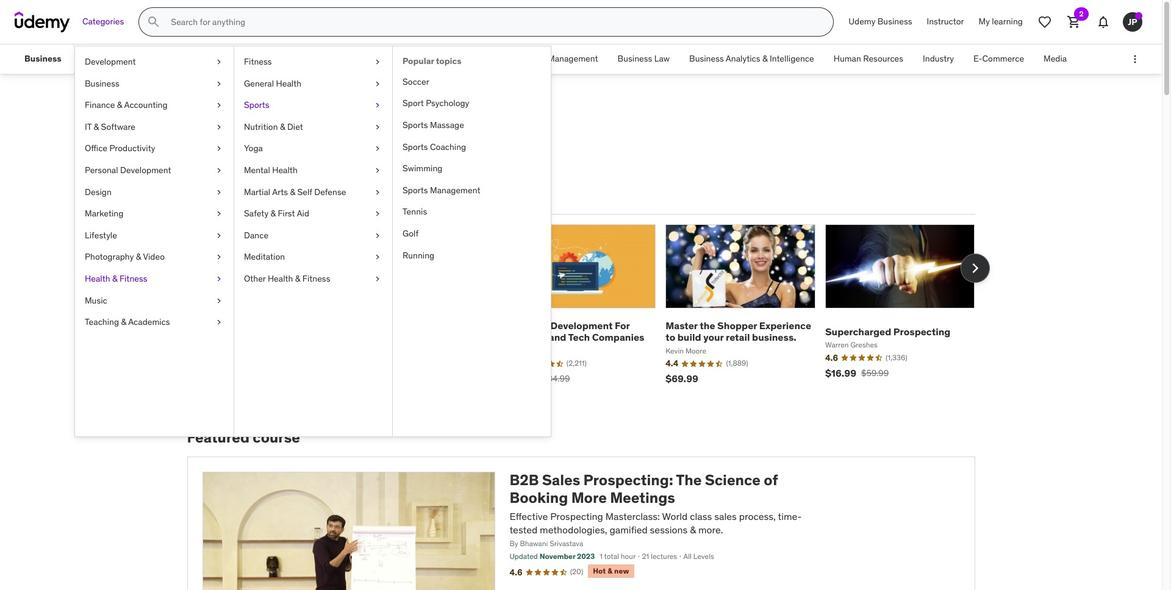 Task type: describe. For each thing, give the bounding box(es) containing it.
most popular button
[[187, 184, 253, 213]]

xsmall image for mental health
[[373, 165, 382, 177]]

& right hot
[[608, 567, 612, 576]]

development link
[[75, 51, 234, 73]]

yoga
[[244, 143, 263, 154]]

more subcategory menu links image
[[1129, 53, 1141, 65]]

dance link
[[234, 225, 392, 247]]

business law
[[618, 53, 670, 64]]

martial arts & self defense
[[244, 186, 346, 197]]

udemy business link
[[841, 7, 919, 37]]

wishlist image
[[1037, 15, 1052, 29]]

defense
[[314, 186, 346, 197]]

human resources link
[[824, 45, 913, 74]]

general
[[244, 78, 274, 89]]

personal
[[85, 165, 118, 176]]

Search for anything text field
[[169, 12, 819, 32]]

xsmall image for health & fitness
[[214, 273, 224, 285]]

business left law
[[618, 53, 652, 64]]

golf
[[403, 228, 419, 239]]

srivastava
[[550, 539, 583, 549]]

law
[[654, 53, 670, 64]]

media
[[1044, 53, 1067, 64]]

sport psychology
[[403, 98, 469, 109]]

management for sports management
[[430, 185, 480, 196]]

management link
[[248, 45, 318, 74]]

booking
[[510, 488, 568, 507]]

operations link
[[447, 45, 508, 74]]

& inside b2b sales prospecting: the science of booking more meetings effective prospecting masterclass: world class sales process, time- tested methodologies, gamified sessions & more. by bhawani srivastava
[[690, 524, 696, 536]]

xsmall image for business
[[214, 78, 224, 90]]

popular topics
[[403, 56, 461, 66]]

experience
[[759, 320, 811, 332]]

industry link
[[913, 45, 964, 74]]

dance
[[244, 230, 268, 241]]

swimming
[[403, 163, 442, 174]]

safety & first aid
[[244, 208, 309, 219]]

featured
[[187, 428, 249, 447]]

diet
[[287, 121, 303, 132]]

popular
[[403, 56, 434, 66]]

levels
[[693, 552, 714, 561]]

commerce
[[982, 53, 1024, 64]]

health & fitness link
[[75, 268, 234, 290]]

finance
[[85, 100, 115, 111]]

business right udemy
[[878, 16, 912, 27]]

by
[[510, 539, 518, 549]]

health for mental health
[[272, 165, 297, 176]]

first
[[278, 208, 295, 219]]

notifications image
[[1096, 15, 1111, 29]]

it
[[85, 121, 92, 132]]

get
[[265, 156, 288, 174]]

personal development link
[[75, 160, 234, 181]]

tested
[[510, 524, 537, 536]]

0 horizontal spatial fitness
[[119, 273, 147, 284]]

time-
[[778, 510, 802, 523]]

golf link
[[393, 223, 551, 245]]

supercharged prospecting
[[825, 326, 951, 338]]

lectures
[[651, 552, 677, 561]]

business analytics & intelligence link
[[679, 45, 824, 74]]

process,
[[739, 510, 776, 523]]

to inside master the shopper experience to build your retail business.
[[666, 331, 675, 344]]

teaching
[[85, 317, 119, 328]]

business strategy link
[[358, 45, 447, 74]]

development for business
[[550, 320, 613, 332]]

operations
[[457, 53, 499, 64]]

you
[[292, 156, 317, 174]]

and
[[549, 331, 566, 344]]

yoga link
[[234, 138, 392, 160]]

software
[[101, 121, 135, 132]]

& inside "other health & fitness" link
[[295, 273, 300, 284]]

udemy business
[[849, 16, 912, 27]]

accounting
[[124, 100, 167, 111]]

hot & new
[[593, 567, 629, 576]]

& inside safety & first aid link
[[270, 208, 276, 219]]

hour
[[621, 552, 636, 561]]

gamified
[[610, 524, 648, 536]]

supercharged
[[825, 326, 891, 338]]

business left analytics
[[689, 53, 724, 64]]

sports management
[[403, 185, 480, 196]]

general health link
[[234, 73, 392, 95]]

xsmall image for design
[[214, 186, 224, 198]]

& inside finance & accounting link
[[117, 100, 122, 111]]

& inside the nutrition & diet link
[[280, 121, 285, 132]]

xsmall image for personal development
[[214, 165, 224, 177]]

lifestyle link
[[75, 225, 234, 247]]

business analytics & intelligence
[[689, 53, 814, 64]]

xsmall image for marketing
[[214, 208, 224, 220]]

business law link
[[608, 45, 679, 74]]

soccer
[[403, 76, 429, 87]]

masterclass:
[[605, 510, 660, 523]]

0 horizontal spatial to
[[247, 156, 262, 174]]

shopper
[[717, 320, 757, 332]]

prospecting inside b2b sales prospecting: the science of booking more meetings effective prospecting masterclass: world class sales process, time- tested methodologies, gamified sessions & more. by bhawani srivastava
[[550, 510, 603, 523]]

the
[[676, 471, 702, 490]]

it & software
[[85, 121, 135, 132]]

most popular
[[189, 192, 251, 204]]

xsmall image for martial arts & self defense
[[373, 186, 382, 198]]

xsmall image for dance
[[373, 230, 382, 242]]

other
[[244, 273, 266, 284]]

teaching & academics
[[85, 317, 170, 328]]

companies
[[592, 331, 644, 344]]

1 vertical spatial courses
[[187, 156, 244, 174]]

sports massage
[[403, 120, 464, 131]]

4.6
[[510, 567, 523, 578]]

sports for sports coaching
[[403, 141, 428, 152]]

shopping cart with 2 items image
[[1067, 15, 1081, 29]]

2 link
[[1059, 7, 1089, 37]]

xsmall image for general health
[[373, 78, 382, 90]]

intelligence
[[770, 53, 814, 64]]

xsmall image for music
[[214, 295, 224, 307]]

& inside business analytics & intelligence link
[[762, 53, 768, 64]]

0 vertical spatial courses
[[242, 102, 321, 128]]

methodologies,
[[540, 524, 607, 536]]

sport
[[403, 98, 424, 109]]

lifestyle
[[85, 230, 117, 241]]

self
[[297, 186, 312, 197]]

& inside the photography & video link
[[136, 251, 141, 262]]

course
[[253, 428, 300, 447]]

1 horizontal spatial fitness
[[244, 56, 272, 67]]

strategy
[[405, 53, 437, 64]]



Task type: vqa. For each thing, say whether or not it's contained in the screenshot.
NEXT Image
yes



Task type: locate. For each thing, give the bounding box(es) containing it.
xsmall image for office productivity
[[214, 143, 224, 155]]

world
[[662, 510, 688, 523]]

meditation link
[[234, 247, 392, 268]]

& inside martial arts & self defense link
[[290, 186, 295, 197]]

swimming link
[[393, 158, 551, 180]]

updated
[[510, 552, 538, 561]]

science
[[705, 471, 761, 490]]

sales inside b2b sales prospecting: the science of booking more meetings effective prospecting masterclass: world class sales process, time- tested methodologies, gamified sessions & more. by bhawani srivastava
[[542, 471, 580, 490]]

new
[[614, 567, 629, 576]]

startups
[[506, 331, 547, 344]]

xsmall image inside health & fitness link
[[214, 273, 224, 285]]

sports for sports management
[[403, 185, 428, 196]]

jp
[[1128, 16, 1137, 27]]

project management
[[518, 53, 598, 64]]

1 horizontal spatial management
[[430, 185, 480, 196]]

xsmall image inside development link
[[214, 56, 224, 68]]

management for project management
[[548, 53, 598, 64]]

& left diet on the left
[[280, 121, 285, 132]]

tech
[[568, 331, 590, 344]]

xsmall image for photography & video
[[214, 251, 224, 263]]

& right analytics
[[762, 53, 768, 64]]

xsmall image inside "fitness" link
[[373, 56, 382, 68]]

massage
[[430, 120, 464, 131]]

1 vertical spatial to
[[666, 331, 675, 344]]

fitness up general
[[244, 56, 272, 67]]

2 horizontal spatial fitness
[[302, 273, 330, 284]]

xsmall image for fitness
[[373, 56, 382, 68]]

& inside "it & software" link
[[94, 121, 99, 132]]

mental health link
[[234, 160, 392, 181]]

nutrition
[[244, 121, 278, 132]]

management
[[258, 53, 308, 64], [548, 53, 598, 64], [430, 185, 480, 196]]

xsmall image inside the photography & video link
[[214, 251, 224, 263]]

xsmall image inside martial arts & self defense link
[[373, 186, 382, 198]]

popular
[[215, 192, 251, 204]]

management inside management link
[[258, 53, 308, 64]]

your
[[703, 331, 724, 344]]

0 vertical spatial to
[[247, 156, 262, 174]]

business inside the business development for startups and tech companies
[[506, 320, 548, 332]]

management inside 'project management' link
[[548, 53, 598, 64]]

sales courses
[[187, 102, 321, 128]]

(20)
[[570, 567, 583, 576]]

business link up accounting
[[75, 73, 234, 95]]

sports element
[[392, 46, 551, 437]]

health down management link
[[276, 78, 301, 89]]

0 vertical spatial development
[[85, 56, 136, 67]]

xsmall image inside sports link
[[373, 100, 382, 111]]

class
[[690, 510, 712, 523]]

development inside the business development for startups and tech companies
[[550, 320, 613, 332]]

health for other health & fitness
[[268, 273, 293, 284]]

academics
[[128, 317, 170, 328]]

business link
[[15, 45, 71, 74], [75, 73, 234, 95]]

of
[[764, 471, 778, 490]]

sports coaching
[[403, 141, 466, 152]]

instructor
[[927, 16, 964, 27]]

1 vertical spatial development
[[120, 165, 171, 176]]

sales
[[714, 510, 737, 523]]

mental
[[244, 165, 270, 176]]

& down meditation link
[[295, 273, 300, 284]]

photography & video
[[85, 251, 165, 262]]

xsmall image inside mental health link
[[373, 165, 382, 177]]

the
[[700, 320, 715, 332]]

my
[[979, 16, 990, 27]]

other health & fitness link
[[234, 268, 392, 290]]

bhawani
[[520, 539, 548, 549]]

updated november 2023
[[510, 552, 595, 561]]

fitness down meditation link
[[302, 273, 330, 284]]

xsmall image for sports
[[373, 100, 382, 111]]

xsmall image inside finance & accounting link
[[214, 100, 224, 111]]

submit search image
[[147, 15, 161, 29]]

xsmall image inside 'office productivity' link
[[214, 143, 224, 155]]

xsmall image for meditation
[[373, 251, 382, 263]]

hot
[[593, 567, 606, 576]]

2 horizontal spatial management
[[548, 53, 598, 64]]

xsmall image for teaching & academics
[[214, 317, 224, 329]]

xsmall image inside "it & software" link
[[214, 121, 224, 133]]

sports down 'sport'
[[403, 120, 428, 131]]

xsmall image inside lifestyle link
[[214, 230, 224, 242]]

build
[[677, 331, 701, 344]]

design link
[[75, 181, 234, 203]]

nutrition & diet
[[244, 121, 303, 132]]

1 horizontal spatial business link
[[75, 73, 234, 95]]

xsmall image inside "other health & fitness" link
[[373, 273, 382, 285]]

instructor link
[[919, 7, 971, 37]]

xsmall image for finance & accounting
[[214, 100, 224, 111]]

xsmall image inside dance link
[[373, 230, 382, 242]]

fitness link
[[234, 51, 392, 73]]

health right other
[[268, 273, 293, 284]]

my learning
[[979, 16, 1023, 27]]

xsmall image for it & software
[[214, 121, 224, 133]]

development for personal
[[120, 165, 171, 176]]

health up music
[[85, 273, 110, 284]]

arrow pointing to subcategory menu links image
[[71, 45, 82, 74]]

other health & fitness
[[244, 273, 330, 284]]

management right project
[[548, 53, 598, 64]]

analytics
[[726, 53, 760, 64]]

sports management link
[[393, 180, 551, 201]]

xsmall image
[[214, 56, 224, 68], [373, 56, 382, 68], [214, 78, 224, 90], [373, 78, 382, 90], [214, 100, 224, 111], [373, 121, 382, 133], [214, 143, 224, 155], [373, 143, 382, 155], [214, 165, 224, 177], [214, 186, 224, 198], [214, 208, 224, 220], [373, 208, 382, 220], [373, 230, 382, 242], [214, 273, 224, 285], [214, 317, 224, 329]]

arts
[[272, 186, 288, 197]]

photography & video link
[[75, 247, 234, 268]]

1 horizontal spatial to
[[666, 331, 675, 344]]

safety
[[244, 208, 268, 219]]

management inside sports management link
[[430, 185, 480, 196]]

human resources
[[834, 53, 903, 64]]

e-commerce link
[[964, 45, 1034, 74]]

retail
[[726, 331, 750, 344]]

udemy
[[849, 16, 875, 27]]

health up arts
[[272, 165, 297, 176]]

mental health
[[244, 165, 297, 176]]

marketing
[[85, 208, 123, 219]]

you have alerts image
[[1135, 12, 1142, 20]]

xsmall image inside general health link
[[373, 78, 382, 90]]

xsmall image inside the teaching & academics link
[[214, 317, 224, 329]]

industry
[[923, 53, 954, 64]]

office
[[85, 143, 107, 154]]

xsmall image inside "personal development" link
[[214, 165, 224, 177]]

music link
[[75, 290, 234, 312]]

prospecting inside carousel element
[[893, 326, 951, 338]]

0 horizontal spatial management
[[258, 53, 308, 64]]

finance & accounting link
[[75, 95, 234, 116]]

1 vertical spatial sales
[[542, 471, 580, 490]]

xsmall image for other health & fitness
[[373, 273, 382, 285]]

business left and
[[506, 320, 548, 332]]

& inside the teaching & academics link
[[121, 317, 126, 328]]

management up general health
[[258, 53, 308, 64]]

office productivity
[[85, 143, 155, 154]]

next image
[[965, 259, 985, 278]]

0 vertical spatial sales
[[187, 102, 238, 128]]

sport psychology link
[[393, 93, 551, 115]]

21
[[642, 552, 649, 561]]

& right teaching
[[121, 317, 126, 328]]

udemy image
[[15, 12, 70, 32]]

0 horizontal spatial sales
[[187, 102, 238, 128]]

meetings
[[610, 488, 675, 507]]

sports down general
[[244, 100, 269, 111]]

1 total hour
[[600, 552, 636, 561]]

sports for sports massage
[[403, 120, 428, 131]]

sports massage link
[[393, 115, 551, 136]]

xsmall image for lifestyle
[[214, 230, 224, 242]]

martial
[[244, 186, 270, 197]]

21 lectures
[[642, 552, 677, 561]]

0 vertical spatial prospecting
[[893, 326, 951, 338]]

1 horizontal spatial sales
[[542, 471, 580, 490]]

2
[[1079, 9, 1084, 18]]

martial arts & self defense link
[[234, 181, 392, 203]]

xsmall image inside the nutrition & diet link
[[373, 121, 382, 133]]

media link
[[1034, 45, 1077, 74]]

& left self
[[290, 186, 295, 197]]

master the shopper experience to build your retail business. link
[[666, 320, 811, 344]]

sales left nutrition
[[187, 102, 238, 128]]

b2b
[[510, 471, 539, 490]]

1 horizontal spatial prospecting
[[893, 326, 951, 338]]

business.
[[752, 331, 796, 344]]

2 vertical spatial development
[[550, 320, 613, 332]]

business left popular
[[368, 53, 402, 64]]

b2b sales prospecting: the science of booking more meetings effective prospecting masterclass: world class sales process, time- tested methodologies, gamified sessions & more. by bhawani srivastava
[[510, 471, 802, 549]]

to down yoga
[[247, 156, 262, 174]]

xsmall image inside design link
[[214, 186, 224, 198]]

meditation
[[244, 251, 285, 262]]

& left first
[[270, 208, 276, 219]]

xsmall image inside marketing link
[[214, 208, 224, 220]]

business link down udemy image
[[15, 45, 71, 74]]

business left arrow pointing to subcategory menu links image
[[24, 53, 61, 64]]

sales right b2b
[[542, 471, 580, 490]]

fitness down the photography & video
[[119, 273, 147, 284]]

jp link
[[1118, 7, 1147, 37]]

sports inside "link"
[[403, 141, 428, 152]]

xsmall image for yoga
[[373, 143, 382, 155]]

health for general health
[[276, 78, 301, 89]]

sports for sports
[[244, 100, 269, 111]]

more
[[571, 488, 607, 507]]

xsmall image inside "yoga" link
[[373, 143, 382, 155]]

xsmall image for development
[[214, 56, 224, 68]]

& left video
[[136, 251, 141, 262]]

& down class
[[690, 524, 696, 536]]

xsmall image inside music link
[[214, 295, 224, 307]]

& right finance
[[117, 100, 122, 111]]

xsmall image
[[373, 100, 382, 111], [214, 121, 224, 133], [373, 165, 382, 177], [373, 186, 382, 198], [214, 230, 224, 242], [214, 251, 224, 263], [373, 251, 382, 263], [373, 273, 382, 285], [214, 295, 224, 307]]

tennis
[[403, 206, 427, 217]]

& down photography
[[112, 273, 117, 284]]

& right it
[[94, 121, 99, 132]]

1 vertical spatial prospecting
[[550, 510, 603, 523]]

running
[[403, 250, 434, 261]]

2023
[[577, 552, 595, 561]]

business up finance
[[85, 78, 119, 89]]

total
[[604, 552, 619, 561]]

carousel element
[[187, 224, 990, 400]]

xsmall image inside meditation link
[[373, 251, 382, 263]]

xsmall image for safety & first aid
[[373, 208, 382, 220]]

to left 'build'
[[666, 331, 675, 344]]

0 horizontal spatial prospecting
[[550, 510, 603, 523]]

0 horizontal spatial business link
[[15, 45, 71, 74]]

psychology
[[426, 98, 469, 109]]

& inside health & fitness link
[[112, 273, 117, 284]]

management down swimming link
[[430, 185, 480, 196]]

xsmall image for nutrition & diet
[[373, 121, 382, 133]]

sports up tennis at the left top
[[403, 185, 428, 196]]

sports up the swimming
[[403, 141, 428, 152]]

xsmall image inside safety & first aid link
[[373, 208, 382, 220]]



